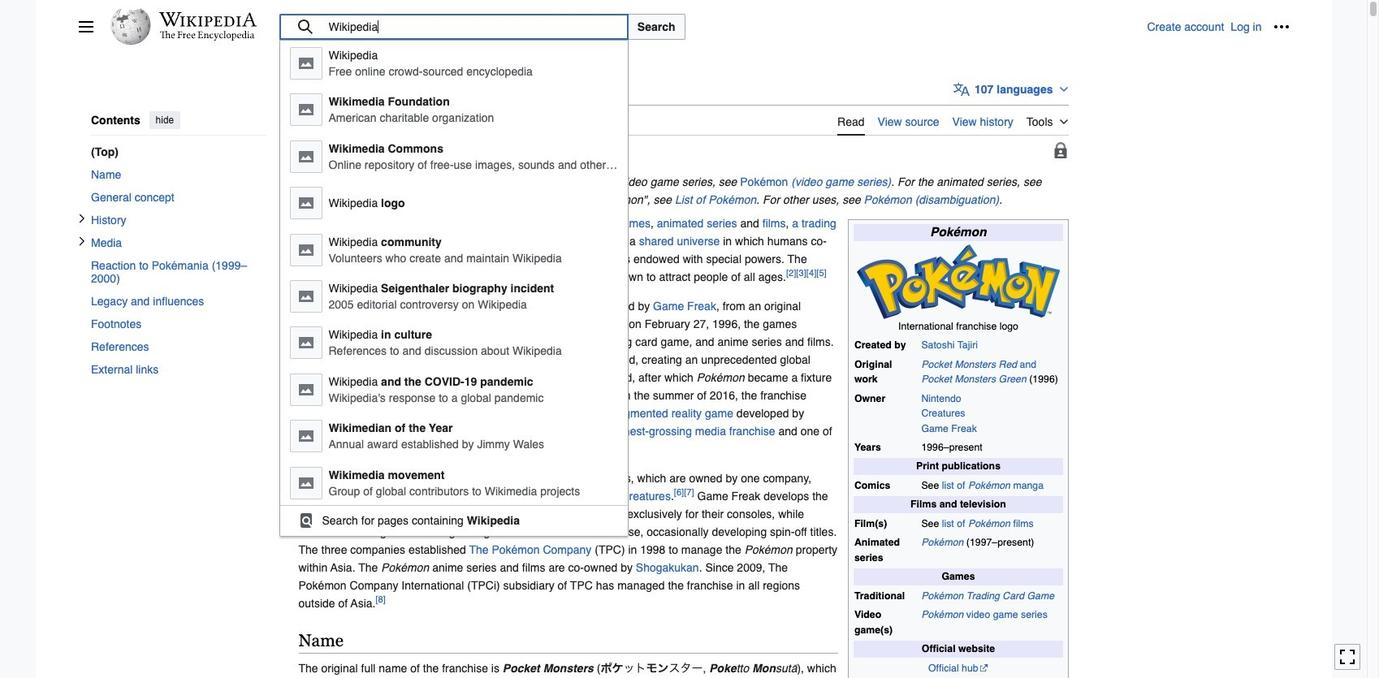 Task type: vqa. For each thing, say whether or not it's contained in the screenshot.
note at the top
yes



Task type: locate. For each thing, give the bounding box(es) containing it.
menu image
[[78, 19, 94, 35]]

personal tools navigation
[[1148, 14, 1295, 40]]

main content
[[292, 73, 1290, 678]]

page semi-protected image
[[1053, 142, 1069, 158]]

language progressive image
[[954, 81, 970, 97]]

fullscreen image
[[1340, 650, 1356, 666]]

None search field
[[279, 14, 1148, 537]]

x small image
[[77, 213, 87, 223]]

wikipedia image
[[159, 12, 256, 27]]

note
[[299, 173, 1069, 209]]



Task type: describe. For each thing, give the bounding box(es) containing it.
log in and more options image
[[1274, 19, 1290, 35]]

the free encyclopedia image
[[160, 31, 255, 41]]

search results list box
[[280, 41, 640, 535]]

Search Wikipedia search field
[[279, 14, 629, 40]]

x small image
[[77, 236, 87, 246]]



